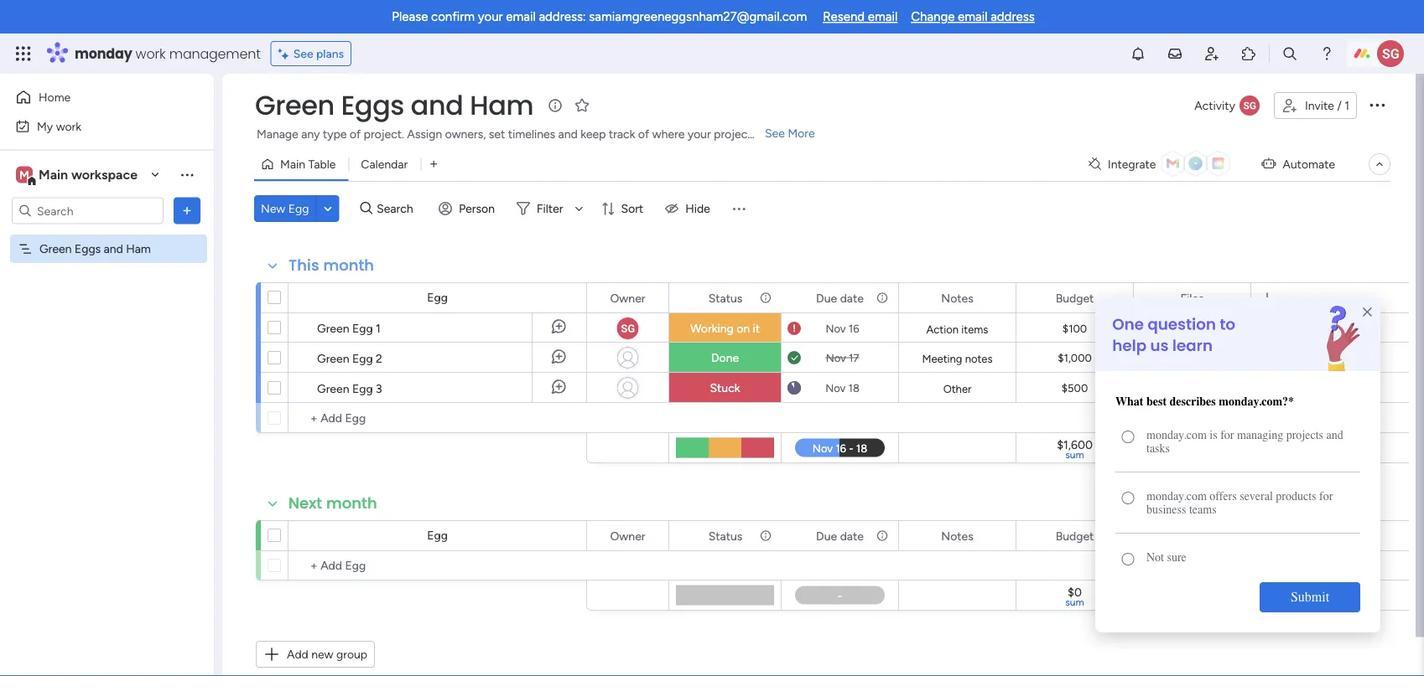 Task type: vqa. For each thing, say whether or not it's contained in the screenshot.
the set
yes



Task type: locate. For each thing, give the bounding box(es) containing it.
1 horizontal spatial your
[[688, 127, 711, 141]]

due
[[816, 291, 837, 305], [816, 529, 837, 544]]

eggs
[[341, 87, 404, 124], [75, 242, 101, 256]]

month right next
[[326, 493, 377, 515]]

$0 sum
[[1066, 586, 1084, 609]]

budget for next month
[[1056, 529, 1094, 544]]

1 horizontal spatial main
[[280, 157, 305, 172]]

egg inside 'button'
[[288, 202, 309, 216]]

0 horizontal spatial your
[[478, 9, 503, 24]]

eggs down search in workspace field
[[75, 242, 101, 256]]

1 due from the top
[[816, 291, 837, 305]]

1 horizontal spatial column information image
[[876, 292, 889, 305]]

0 vertical spatial budget
[[1056, 291, 1094, 305]]

1 vertical spatial column information image
[[876, 530, 889, 543]]

and up assign on the top of page
[[411, 87, 463, 124]]

and left 'keep'
[[558, 127, 578, 141]]

egg for green egg 3
[[352, 382, 373, 396]]

2 sum from the top
[[1066, 597, 1084, 609]]

status
[[709, 291, 743, 305], [709, 529, 743, 544]]

calendar button
[[348, 151, 420, 178]]

Status field
[[704, 289, 747, 307], [704, 527, 747, 546]]

main inside workspace selection element
[[39, 167, 68, 183]]

integrate
[[1108, 157, 1156, 172]]

type
[[323, 127, 347, 141]]

0 horizontal spatial 1
[[376, 321, 381, 336]]

add new group button
[[256, 642, 375, 669]]

select product image
[[15, 45, 32, 62]]

activity
[[1195, 99, 1236, 113]]

green down the green egg 2
[[317, 382, 349, 396]]

1 horizontal spatial work
[[136, 44, 166, 63]]

your right the confirm
[[478, 9, 503, 24]]

green up the green egg 2
[[317, 321, 349, 336]]

2
[[376, 351, 382, 366]]

due for column information icon corresponding to due date due date field
[[816, 291, 837, 305]]

please
[[392, 9, 428, 24]]

Budget field
[[1052, 289, 1098, 307], [1052, 527, 1098, 546]]

v2 overdue deadline image
[[788, 321, 801, 337]]

arrow down image
[[569, 199, 589, 219]]

1 up 2
[[376, 321, 381, 336]]

1 vertical spatial 1
[[376, 321, 381, 336]]

owner for first owner field
[[610, 291, 646, 305]]

1 vertical spatial files field
[[1176, 527, 1208, 546]]

0 vertical spatial and
[[411, 87, 463, 124]]

eggs inside list box
[[75, 242, 101, 256]]

1 vertical spatial and
[[558, 127, 578, 141]]

2 budget field from the top
[[1052, 527, 1098, 546]]

ham
[[470, 87, 534, 124], [126, 242, 151, 256]]

where
[[652, 127, 685, 141]]

assign
[[407, 127, 442, 141]]

of right type
[[350, 127, 361, 141]]

automate
[[1283, 157, 1335, 172]]

0 horizontal spatial green eggs and ham
[[39, 242, 151, 256]]

plans
[[316, 47, 344, 61]]

main right workspace image at left
[[39, 167, 68, 183]]

calendar
[[361, 157, 408, 172]]

2 vertical spatial and
[[104, 242, 123, 256]]

ham up set
[[470, 87, 534, 124]]

1 status from the top
[[709, 291, 743, 305]]

sum for $0
[[1066, 597, 1084, 609]]

0 vertical spatial status
[[709, 291, 743, 305]]

angle down image
[[324, 203, 332, 215]]

2 notes from the top
[[941, 529, 974, 544]]

v2 search image
[[360, 199, 373, 218]]

management
[[169, 44, 261, 63]]

1 vertical spatial budget
[[1056, 529, 1094, 544]]

0 horizontal spatial work
[[56, 119, 81, 133]]

0 vertical spatial owner
[[610, 291, 646, 305]]

email for change email address
[[958, 9, 988, 24]]

files
[[1181, 291, 1204, 305], [1181, 529, 1204, 544]]

main
[[280, 157, 305, 172], [39, 167, 68, 183]]

0 vertical spatial files field
[[1176, 289, 1208, 307]]

workspace image
[[16, 166, 33, 184]]

Due date field
[[812, 289, 868, 307], [812, 527, 868, 546]]

work right 'monday'
[[136, 44, 166, 63]]

month inside field
[[326, 493, 377, 515]]

0 horizontal spatial column information image
[[759, 292, 773, 305]]

notes
[[965, 352, 993, 366]]

1 vertical spatial green eggs and ham
[[39, 242, 151, 256]]

see inside see more link
[[765, 126, 785, 141]]

0 horizontal spatial email
[[506, 9, 536, 24]]

email left address:
[[506, 9, 536, 24]]

1 vertical spatial budget field
[[1052, 527, 1098, 546]]

column information image for next month
[[876, 530, 889, 543]]

meeting notes
[[922, 352, 993, 366]]

due date for column information icon corresponding to due date due date field
[[816, 291, 864, 305]]

see more link
[[763, 125, 817, 142]]

main inside main table button
[[280, 157, 305, 172]]

0 horizontal spatial options image
[[179, 203, 195, 219]]

1 vertical spatial date
[[840, 529, 864, 544]]

budget up "$100"
[[1056, 291, 1094, 305]]

budget field up the $0
[[1052, 527, 1098, 546]]

Search in workspace field
[[35, 201, 140, 221]]

1 email from the left
[[506, 9, 536, 24]]

1 vertical spatial eggs
[[75, 242, 101, 256]]

sum inside $1,600 sum
[[1066, 449, 1084, 461]]

0 horizontal spatial eggs
[[75, 242, 101, 256]]

main for main table
[[280, 157, 305, 172]]

due date field for column information icon corresponding to due date
[[812, 289, 868, 307]]

1 horizontal spatial options image
[[1367, 95, 1387, 115]]

option
[[0, 234, 214, 237]]

due date
[[816, 291, 864, 305], [816, 529, 864, 544]]

0 horizontal spatial see
[[293, 47, 313, 61]]

1 vertical spatial owner
[[610, 529, 646, 544]]

notifications image
[[1130, 45, 1147, 62]]

0 horizontal spatial of
[[350, 127, 361, 141]]

budget
[[1056, 291, 1094, 305], [1056, 529, 1094, 544]]

see left more on the right of the page
[[765, 126, 785, 141]]

0 vertical spatial due date field
[[812, 289, 868, 307]]

green for other
[[317, 382, 349, 396]]

1 budget field from the top
[[1052, 289, 1098, 307]]

green eggs and ham
[[255, 87, 534, 124], [39, 242, 151, 256]]

2 due date from the top
[[816, 529, 864, 544]]

of right track
[[638, 127, 649, 141]]

0 vertical spatial options image
[[1367, 95, 1387, 115]]

1 vertical spatial files
[[1181, 529, 1204, 544]]

1 due date field from the top
[[812, 289, 868, 307]]

budget field up "$100"
[[1052, 289, 1098, 307]]

month inside field
[[323, 255, 374, 276]]

0 vertical spatial column information image
[[759, 292, 773, 305]]

0 horizontal spatial ham
[[126, 242, 151, 256]]

working on it
[[690, 322, 760, 336]]

/
[[1337, 99, 1342, 113]]

1 horizontal spatial email
[[868, 9, 898, 24]]

green egg 3
[[317, 382, 382, 396]]

email right change
[[958, 9, 988, 24]]

add new group
[[287, 648, 367, 662]]

my work
[[37, 119, 81, 133]]

1 vertical spatial work
[[56, 119, 81, 133]]

egg
[[288, 202, 309, 216], [427, 291, 448, 305], [352, 321, 373, 336], [352, 351, 373, 366], [352, 382, 373, 396], [427, 529, 448, 543]]

green egg 1
[[317, 321, 381, 336]]

new egg button
[[254, 195, 316, 222]]

manage any type of project. assign owners, set timelines and keep track of where your project stands.
[[257, 127, 792, 141]]

1 nov from the top
[[826, 322, 846, 336]]

nov left 18
[[826, 382, 846, 395]]

1 horizontal spatial ham
[[470, 87, 534, 124]]

0 vertical spatial work
[[136, 44, 166, 63]]

and down search in workspace field
[[104, 242, 123, 256]]

0 vertical spatial month
[[323, 255, 374, 276]]

green eggs and ham down search in workspace field
[[39, 242, 151, 256]]

2 nov from the top
[[826, 351, 846, 365]]

Green Eggs and Ham field
[[251, 87, 538, 124]]

0 vertical spatial eggs
[[341, 87, 404, 124]]

resend
[[823, 9, 865, 24]]

1 vertical spatial sum
[[1066, 597, 1084, 609]]

see for see more
[[765, 126, 785, 141]]

0 vertical spatial sum
[[1066, 449, 1084, 461]]

home button
[[10, 84, 180, 111]]

nov left 17
[[826, 351, 846, 365]]

budget up the $0
[[1056, 529, 1094, 544]]

0 vertical spatial owner field
[[606, 289, 650, 307]]

1 vertical spatial month
[[326, 493, 377, 515]]

0 vertical spatial nov
[[826, 322, 846, 336]]

work
[[136, 44, 166, 63], [56, 119, 81, 133]]

nov 18
[[826, 382, 860, 395]]

email right the resend
[[868, 9, 898, 24]]

action
[[927, 323, 959, 336]]

add
[[287, 648, 309, 662]]

1 right /
[[1345, 99, 1350, 113]]

green down search in workspace field
[[39, 242, 72, 256]]

email
[[506, 9, 536, 24], [868, 9, 898, 24], [958, 9, 988, 24]]

column information image
[[759, 292, 773, 305], [876, 530, 889, 543]]

1 vertical spatial status
[[709, 529, 743, 544]]

2 files field from the top
[[1176, 527, 1208, 546]]

next
[[289, 493, 322, 515]]

1 vertical spatial due
[[816, 529, 837, 544]]

0 vertical spatial due
[[816, 291, 837, 305]]

Notes field
[[937, 289, 978, 307], [937, 527, 978, 546]]

Owner field
[[606, 289, 650, 307], [606, 527, 650, 546]]

1 vertical spatial ham
[[126, 242, 151, 256]]

1 notes from the top
[[941, 291, 974, 305]]

and inside list box
[[104, 242, 123, 256]]

1 vertical spatial options image
[[179, 203, 195, 219]]

0 vertical spatial green eggs and ham
[[255, 87, 534, 124]]

see
[[293, 47, 313, 61], [765, 126, 785, 141]]

1 horizontal spatial see
[[765, 126, 785, 141]]

1 vertical spatial column information image
[[759, 530, 773, 543]]

ham down search in workspace field
[[126, 242, 151, 256]]

2 date from the top
[[840, 529, 864, 544]]

0 vertical spatial status field
[[704, 289, 747, 307]]

1 sum from the top
[[1066, 449, 1084, 461]]

eggs up project.
[[341, 87, 404, 124]]

1 horizontal spatial 1
[[1345, 99, 1350, 113]]

1 status field from the top
[[704, 289, 747, 307]]

0 vertical spatial notes
[[941, 291, 974, 305]]

your right where
[[688, 127, 711, 141]]

search everything image
[[1282, 45, 1299, 62]]

0 vertical spatial see
[[293, 47, 313, 61]]

hide button
[[659, 195, 720, 222]]

2 email from the left
[[868, 9, 898, 24]]

nov 17
[[826, 351, 859, 365]]

main left 'table'
[[280, 157, 305, 172]]

1 date from the top
[[840, 291, 864, 305]]

work for monday
[[136, 44, 166, 63]]

green down green egg 1
[[317, 351, 349, 366]]

my
[[37, 119, 53, 133]]

0 horizontal spatial column information image
[[759, 530, 773, 543]]

sum
[[1066, 449, 1084, 461], [1066, 597, 1084, 609]]

1 owner from the top
[[610, 291, 646, 305]]

+ Add Egg text field
[[297, 556, 579, 576]]

0 vertical spatial budget field
[[1052, 289, 1098, 307]]

3 nov from the top
[[826, 382, 846, 395]]

ham inside list box
[[126, 242, 151, 256]]

0 vertical spatial ham
[[470, 87, 534, 124]]

options image right /
[[1367, 95, 1387, 115]]

2 horizontal spatial and
[[558, 127, 578, 141]]

work right my
[[56, 119, 81, 133]]

2 due date field from the top
[[812, 527, 868, 546]]

see left plans
[[293, 47, 313, 61]]

owner for second owner field from the top
[[610, 529, 646, 544]]

1 for green egg 1
[[376, 321, 381, 336]]

18
[[849, 382, 860, 395]]

project
[[714, 127, 752, 141]]

0 vertical spatial column information image
[[876, 292, 889, 305]]

due date for due date field for column information image associated with next month
[[816, 529, 864, 544]]

Files field
[[1176, 289, 1208, 307], [1176, 527, 1208, 546]]

0 vertical spatial 1
[[1345, 99, 1350, 113]]

1 vertical spatial nov
[[826, 351, 846, 365]]

2 status field from the top
[[704, 527, 747, 546]]

1 horizontal spatial and
[[411, 87, 463, 124]]

new
[[311, 648, 333, 662]]

egg for new egg
[[288, 202, 309, 216]]

manage
[[257, 127, 298, 141]]

1
[[1345, 99, 1350, 113], [376, 321, 381, 336]]

column information image for this month
[[759, 292, 773, 305]]

2 due from the top
[[816, 529, 837, 544]]

date for column information image associated with next month
[[840, 529, 864, 544]]

options image down workspace options image
[[179, 203, 195, 219]]

nov left 16 at right
[[826, 322, 846, 336]]

project.
[[364, 127, 404, 141]]

meeting
[[922, 352, 963, 366]]

1 budget from the top
[[1056, 291, 1094, 305]]

and
[[411, 87, 463, 124], [558, 127, 578, 141], [104, 242, 123, 256]]

0 vertical spatial files
[[1181, 291, 1204, 305]]

track
[[609, 127, 635, 141]]

1 due date from the top
[[816, 291, 864, 305]]

2 owner field from the top
[[606, 527, 650, 546]]

0 horizontal spatial and
[[104, 242, 123, 256]]

sum for $1,600
[[1066, 449, 1084, 461]]

2 vertical spatial nov
[[826, 382, 846, 395]]

0 horizontal spatial main
[[39, 167, 68, 183]]

nov for green egg 3
[[826, 382, 846, 395]]

on
[[737, 322, 750, 336]]

0 vertical spatial due date
[[816, 291, 864, 305]]

work inside button
[[56, 119, 81, 133]]

main for main workspace
[[39, 167, 68, 183]]

see inside see plans button
[[293, 47, 313, 61]]

1 vertical spatial due date field
[[812, 527, 868, 546]]

1 vertical spatial status field
[[704, 527, 747, 546]]

date
[[840, 291, 864, 305], [840, 529, 864, 544]]

dapulse integrations image
[[1089, 158, 1101, 171]]

due for due date field for column information image associated with next month
[[816, 529, 837, 544]]

options image
[[1367, 95, 1387, 115], [179, 203, 195, 219]]

1 files from the top
[[1181, 291, 1204, 305]]

action items
[[927, 323, 988, 336]]

green inside list box
[[39, 242, 72, 256]]

1 vertical spatial owner field
[[606, 527, 650, 546]]

1 inside invite / 1 button
[[1345, 99, 1350, 113]]

2 horizontal spatial email
[[958, 9, 988, 24]]

owner
[[610, 291, 646, 305], [610, 529, 646, 544]]

next month
[[289, 493, 377, 515]]

1 vertical spatial notes field
[[937, 527, 978, 546]]

0 vertical spatial date
[[840, 291, 864, 305]]

1 vertical spatial see
[[765, 126, 785, 141]]

month right this
[[323, 255, 374, 276]]

new
[[261, 202, 285, 216]]

2 owner from the top
[[610, 529, 646, 544]]

1 horizontal spatial of
[[638, 127, 649, 141]]

2 files from the top
[[1181, 529, 1204, 544]]

column information image
[[876, 292, 889, 305], [759, 530, 773, 543]]

1 vertical spatial due date
[[816, 529, 864, 544]]

green eggs and ham up project.
[[255, 87, 534, 124]]

2 status from the top
[[709, 529, 743, 544]]

2 budget from the top
[[1056, 529, 1094, 544]]

show board description image
[[545, 97, 566, 114]]

1 horizontal spatial column information image
[[876, 530, 889, 543]]

1 vertical spatial notes
[[941, 529, 974, 544]]

0 vertical spatial your
[[478, 9, 503, 24]]

see plans button
[[271, 41, 352, 66]]

0 vertical spatial notes field
[[937, 289, 978, 307]]

3 email from the left
[[958, 9, 988, 24]]

green for $100
[[317, 321, 349, 336]]

column information image for status
[[759, 530, 773, 543]]



Task type: describe. For each thing, give the bounding box(es) containing it.
2 of from the left
[[638, 127, 649, 141]]

person
[[459, 202, 495, 216]]

owners,
[[445, 127, 486, 141]]

green for $1,000
[[317, 351, 349, 366]]

home
[[39, 90, 71, 104]]

work for my
[[56, 119, 81, 133]]

$1,000
[[1058, 352, 1092, 365]]

address:
[[539, 9, 586, 24]]

2 notes field from the top
[[937, 527, 978, 546]]

it
[[753, 322, 760, 336]]

m
[[19, 168, 29, 182]]

invite / 1
[[1305, 99, 1350, 113]]

working
[[690, 322, 734, 336]]

this month
[[289, 255, 374, 276]]

change
[[911, 9, 955, 24]]

3
[[376, 382, 382, 396]]

+ Add Egg text field
[[297, 409, 579, 429]]

1 notes field from the top
[[937, 289, 978, 307]]

help image
[[1319, 45, 1335, 62]]

see plans
[[293, 47, 344, 61]]

inbox image
[[1167, 45, 1184, 62]]

budget field for this month
[[1052, 289, 1098, 307]]

nov 16
[[826, 322, 859, 336]]

17
[[849, 351, 859, 365]]

$1,600
[[1057, 438, 1093, 452]]

any
[[301, 127, 320, 141]]

sam green image
[[1377, 40, 1404, 67]]

status for 'status' field associated with column information image for this month
[[709, 291, 743, 305]]

items
[[962, 323, 988, 336]]

monday
[[75, 44, 132, 63]]

resend email link
[[823, 9, 898, 24]]

main table
[[280, 157, 336, 172]]

invite
[[1305, 99, 1335, 113]]

v2 done deadline image
[[788, 350, 801, 366]]

month for this month
[[323, 255, 374, 276]]

hide
[[686, 202, 710, 216]]

workspace selection element
[[16, 165, 140, 187]]

green egg 2
[[317, 351, 382, 366]]

stands.
[[755, 127, 792, 141]]

sort
[[621, 202, 644, 216]]

1 vertical spatial your
[[688, 127, 711, 141]]

other
[[943, 383, 972, 396]]

workspace
[[71, 167, 138, 183]]

due date field for column information image associated with next month
[[812, 527, 868, 546]]

nov for green egg 1
[[826, 322, 846, 336]]

month for next month
[[326, 493, 377, 515]]

timelines
[[508, 127, 555, 141]]

Next month field
[[284, 493, 381, 515]]

green up any
[[255, 87, 335, 124]]

my work button
[[10, 113, 180, 140]]

email for resend email
[[868, 9, 898, 24]]

invite / 1 button
[[1274, 92, 1357, 119]]

1 for invite / 1
[[1345, 99, 1350, 113]]

set
[[489, 127, 505, 141]]

new egg
[[261, 202, 309, 216]]

1 of from the left
[[350, 127, 361, 141]]

address
[[991, 9, 1035, 24]]

main table button
[[254, 151, 348, 178]]

green eggs and ham inside green eggs and ham list box
[[39, 242, 151, 256]]

collapse board header image
[[1373, 158, 1387, 171]]

$500
[[1062, 382, 1088, 396]]

sort button
[[594, 195, 654, 222]]

1 owner field from the top
[[606, 289, 650, 307]]

confirm
[[431, 9, 475, 24]]

group
[[336, 648, 367, 662]]

resend email
[[823, 9, 898, 24]]

please confirm your email address: samiamgreeneggsnham27@gmail.com
[[392, 9, 807, 24]]

monday work management
[[75, 44, 261, 63]]

column information image for due date
[[876, 292, 889, 305]]

$0
[[1068, 586, 1082, 600]]

autopilot image
[[1262, 153, 1276, 174]]

see more
[[765, 126, 815, 141]]

invite members image
[[1204, 45, 1221, 62]]

Search field
[[373, 197, 423, 221]]

filter
[[537, 202, 563, 216]]

egg for green egg 1
[[352, 321, 373, 336]]

change email address link
[[911, 9, 1035, 24]]

egg for green egg 2
[[352, 351, 373, 366]]

16
[[849, 322, 859, 336]]

menu image
[[730, 200, 747, 217]]

see for see plans
[[293, 47, 313, 61]]

1 files field from the top
[[1176, 289, 1208, 307]]

status for 'status' field for status column information icon
[[709, 529, 743, 544]]

1 horizontal spatial green eggs and ham
[[255, 87, 534, 124]]

more
[[788, 126, 815, 141]]

keep
[[581, 127, 606, 141]]

1 horizontal spatial eggs
[[341, 87, 404, 124]]

green eggs and ham list box
[[0, 232, 214, 490]]

status field for column information image for this month
[[704, 289, 747, 307]]

activity button
[[1188, 92, 1267, 119]]

status field for status column information icon
[[704, 527, 747, 546]]

filter button
[[510, 195, 589, 222]]

$100
[[1063, 323, 1087, 336]]

workspace options image
[[179, 166, 195, 183]]

add view image
[[430, 158, 437, 170]]

stuck
[[710, 381, 740, 396]]

date for column information icon corresponding to due date
[[840, 291, 864, 305]]

budget for this month
[[1056, 291, 1094, 305]]

This month field
[[284, 255, 378, 277]]

add to favorites image
[[574, 97, 591, 114]]

this
[[289, 255, 319, 276]]

person button
[[432, 195, 505, 222]]

$1,600 sum
[[1057, 438, 1093, 461]]

table
[[308, 157, 336, 172]]

apps image
[[1241, 45, 1257, 62]]

change email address
[[911, 9, 1035, 24]]

budget field for next month
[[1052, 527, 1098, 546]]



